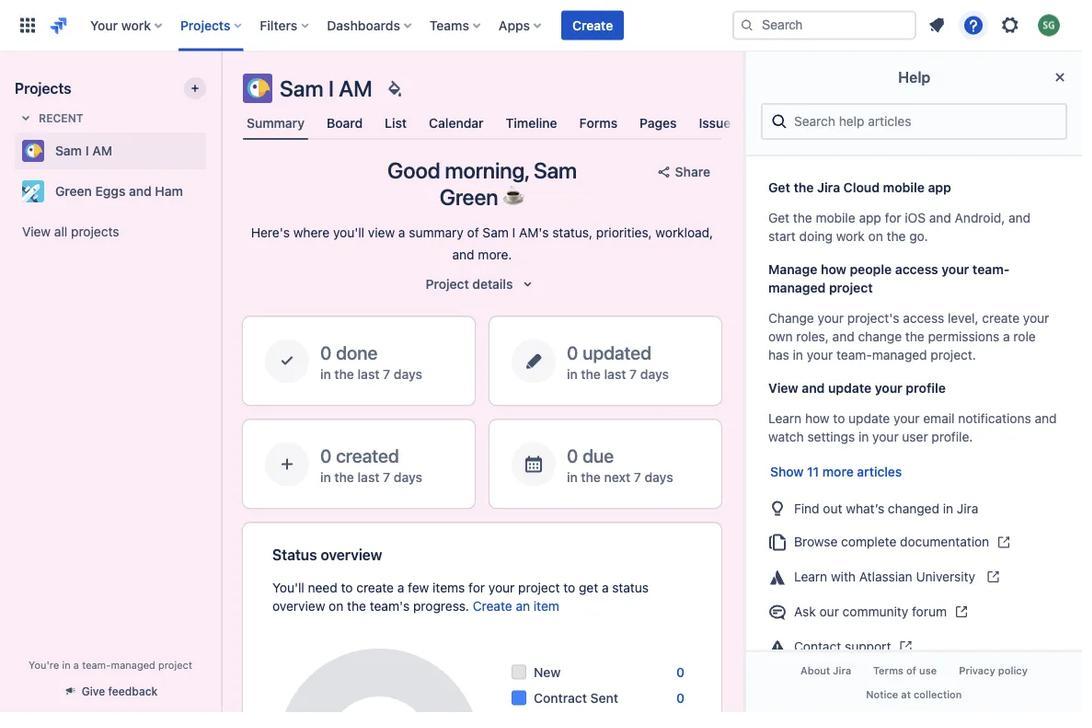 Task type: vqa. For each thing, say whether or not it's contained in the screenshot.
TEAM- to the bottom
yes



Task type: describe. For each thing, give the bounding box(es) containing it.
help image
[[962, 14, 985, 36]]

new
[[534, 664, 561, 680]]

learn with atlassian university link
[[761, 560, 1067, 595]]

get the mobile app for ios and android, and start doing work on the go.
[[768, 210, 1031, 244]]

help
[[898, 69, 930, 86]]

progress.
[[413, 598, 469, 613]]

watch
[[768, 429, 804, 444]]

apps
[[499, 17, 530, 33]]

0 link for new
[[676, 663, 685, 681]]

in inside 0 created in the last 7 days
[[320, 470, 331, 485]]

your work
[[90, 17, 151, 33]]

good
[[387, 157, 440, 183]]

privacy
[[959, 665, 995, 677]]

teams button
[[424, 11, 488, 40]]

on inside the you'll need to create a few items for your project to get a status overview on the team's progress.
[[329, 598, 344, 613]]

learn for learn with atlassian university
[[794, 569, 827, 584]]

updated
[[583, 341, 652, 363]]

team- inside the manage how people access your team- managed project
[[973, 262, 1010, 277]]

a inside 'change your project's access level, create your own roles, and change the permissions a role has in your team-managed project.'
[[1003, 329, 1010, 344]]

sidebar navigation image
[[201, 74, 241, 110]]

0 vertical spatial am
[[339, 75, 372, 101]]

more
[[822, 464, 854, 479]]

email
[[923, 411, 955, 426]]

learn with atlassian university
[[794, 569, 979, 584]]

create an item link
[[473, 598, 559, 613]]

1 horizontal spatial app
[[928, 180, 951, 195]]

dashboards
[[327, 17, 400, 33]]

forms link
[[576, 107, 621, 140]]

1 vertical spatial of
[[907, 665, 917, 677]]

calendar link
[[425, 107, 487, 140]]

add to starred image for sam i am
[[201, 140, 223, 162]]

search image
[[740, 18, 755, 33]]

go.
[[909, 229, 928, 244]]

for inside get the mobile app for ios and android, and start doing work on the go.
[[885, 210, 901, 225]]

user
[[902, 429, 928, 444]]

set background color image
[[383, 77, 405, 99]]

few
[[408, 580, 429, 595]]

university
[[916, 569, 975, 584]]

in inside the 0 due in the next 7 days
[[567, 470, 578, 485]]

0 for 0 updated
[[567, 341, 578, 363]]

start
[[768, 229, 796, 244]]

support
[[845, 639, 891, 654]]

ask our community forum
[[794, 604, 947, 619]]

on inside get the mobile app for ios and android, and start doing work on the go.
[[868, 229, 883, 244]]

1 horizontal spatial sam i am
[[280, 75, 372, 101]]

contact support link
[[761, 630, 1067, 664]]

your up roles,
[[818, 311, 844, 326]]

and down roles,
[[802, 380, 825, 396]]

and right 'ios'
[[929, 210, 951, 225]]

profile
[[906, 380, 946, 396]]

all
[[54, 224, 67, 239]]

0 for 0 created
[[320, 444, 332, 466]]

0 vertical spatial mobile
[[883, 180, 925, 195]]

the inside the you'll need to create a few items for your project to get a status overview on the team's progress.
[[347, 598, 366, 613]]

collapse recent projects image
[[15, 107, 37, 129]]

issues
[[699, 115, 738, 131]]

notifications image
[[926, 14, 948, 36]]

and left ham
[[129, 184, 152, 199]]

0 for 0 due
[[567, 444, 578, 466]]

settings
[[807, 429, 855, 444]]

at
[[901, 688, 911, 700]]

due
[[583, 444, 614, 466]]

Search help articles field
[[789, 105, 1058, 138]]

filters button
[[254, 11, 316, 40]]

list link
[[381, 107, 411, 140]]

0 for 0 done
[[320, 341, 332, 363]]

get for get the mobile app for ios and android, and start doing work on the go.
[[768, 210, 790, 225]]

policy
[[998, 665, 1028, 677]]

0 vertical spatial update
[[828, 380, 872, 396]]

contract sent
[[534, 690, 618, 705]]

calendar
[[429, 115, 484, 131]]

create for create an item
[[473, 598, 512, 613]]

2 vertical spatial managed
[[111, 659, 155, 671]]

you're
[[29, 659, 59, 671]]

sam inside good morning, sam green ☕️
[[534, 157, 577, 183]]

days for due
[[645, 470, 673, 485]]

view
[[368, 225, 395, 240]]

item
[[534, 598, 559, 613]]

here's where you'll view a summary of sam i am's status, priorities, workload, and more.
[[251, 225, 713, 262]]

people
[[850, 262, 892, 277]]

days for created
[[394, 470, 422, 485]]

complete
[[841, 534, 897, 549]]

issues link
[[695, 107, 741, 140]]

atlassian
[[859, 569, 913, 584]]

team's
[[370, 598, 410, 613]]

give feedback
[[82, 685, 158, 698]]

create for create
[[572, 17, 613, 33]]

access for project's
[[903, 311, 944, 326]]

of inside here's where you'll view a summary of sam i am's status, priorities, workload, and more.
[[467, 225, 479, 240]]

summary
[[409, 225, 464, 240]]

details
[[472, 276, 513, 291]]

apps button
[[493, 11, 548, 40]]

team- inside 'change your project's access level, create your own roles, and change the permissions a role has in your team-managed project.'
[[836, 347, 872, 363]]

role
[[1013, 329, 1036, 344]]

appswitcher icon image
[[17, 14, 39, 36]]

projects inside dropdown button
[[180, 17, 230, 33]]

1 vertical spatial jira
[[957, 500, 978, 516]]

give
[[82, 685, 105, 698]]

status,
[[552, 225, 593, 240]]

in inside learn how to update your email notifications and watch settings in your user profile.
[[859, 429, 869, 444]]

teams
[[430, 17, 469, 33]]

pages link
[[636, 107, 681, 140]]

primary element
[[11, 0, 732, 51]]

green eggs and ham
[[55, 184, 183, 199]]

get for get the jira cloud mobile app
[[768, 180, 790, 195]]

mobile inside get the mobile app for ios and android, and start doing work on the go.
[[816, 210, 855, 225]]

0 done in the last 7 days
[[320, 341, 422, 382]]

change
[[768, 311, 814, 326]]

sent
[[590, 690, 618, 705]]

your up role at the top of page
[[1023, 311, 1049, 326]]

how for learn
[[805, 411, 830, 426]]

find
[[794, 500, 820, 516]]

last for done
[[358, 367, 380, 382]]

create button
[[561, 11, 624, 40]]

your work button
[[85, 11, 169, 40]]

7 for updated
[[630, 367, 637, 382]]

i inside here's where you'll view a summary of sam i am's status, priorities, workload, and more.
[[512, 225, 515, 240]]

our
[[819, 604, 839, 619]]

browse complete documentation link
[[761, 525, 1067, 560]]

contact
[[794, 639, 841, 654]]

you'll
[[333, 225, 364, 240]]

projects
[[71, 224, 119, 239]]

find out what's changed in jira
[[794, 500, 978, 516]]

android,
[[955, 210, 1005, 225]]

and inside 'change your project's access level, create your own roles, and change the permissions a role has in your team-managed project.'
[[832, 329, 855, 344]]

next
[[604, 470, 630, 485]]

green inside green eggs and ham link
[[55, 184, 92, 199]]

out
[[823, 500, 842, 516]]

your inside the manage how people access your team- managed project
[[942, 262, 969, 277]]

manage how people access your team- managed project
[[768, 262, 1010, 295]]

documentation
[[900, 534, 989, 549]]

in inside 'change your project's access level, create your own roles, and change the permissions a role has in your team-managed project.'
[[793, 347, 803, 363]]

changed
[[888, 500, 939, 516]]



Task type: locate. For each thing, give the bounding box(es) containing it.
overview down you'll
[[272, 598, 325, 613]]

0 vertical spatial team-
[[973, 262, 1010, 277]]

1 vertical spatial view
[[768, 380, 798, 396]]

projects button
[[175, 11, 249, 40]]

the inside 0 done in the last 7 days
[[334, 367, 354, 382]]

collection
[[914, 688, 962, 700]]

1 horizontal spatial work
[[836, 229, 865, 244]]

how inside the manage how people access your team- managed project
[[821, 262, 846, 277]]

1 vertical spatial project
[[518, 580, 560, 595]]

forum
[[912, 604, 947, 619]]

privacy policy
[[959, 665, 1028, 677]]

work right doing
[[836, 229, 865, 244]]

days inside the 0 due in the next 7 days
[[645, 470, 673, 485]]

0 vertical spatial add to starred image
[[201, 140, 223, 162]]

contact support
[[794, 639, 891, 654]]

on up people
[[868, 229, 883, 244]]

7 inside 0 done in the last 7 days
[[383, 367, 390, 382]]

1 vertical spatial sam i am
[[55, 143, 112, 158]]

to right need
[[341, 580, 353, 595]]

access left level,
[[903, 311, 944, 326]]

a left few
[[397, 580, 404, 595]]

1 horizontal spatial am
[[339, 75, 372, 101]]

good morning, sam green ☕️
[[387, 157, 577, 210]]

0 horizontal spatial project
[[158, 659, 192, 671]]

last down done on the left
[[358, 367, 380, 382]]

add to starred image down sidebar navigation icon at left
[[201, 140, 223, 162]]

1 get from the top
[[768, 180, 790, 195]]

0 created in the last 7 days
[[320, 444, 422, 485]]

team- down change
[[836, 347, 872, 363]]

create inside the you'll need to create a few items for your project to get a status overview on the team's progress.
[[356, 580, 394, 595]]

0 horizontal spatial create
[[473, 598, 512, 613]]

work inside get the mobile app for ios and android, and start doing work on the go.
[[836, 229, 865, 244]]

days down created
[[394, 470, 422, 485]]

for right items
[[468, 580, 485, 595]]

2 horizontal spatial project
[[829, 280, 873, 295]]

managed inside 'change your project's access level, create your own roles, and change the permissions a role has in your team-managed project.'
[[872, 347, 927, 363]]

how up settings
[[805, 411, 830, 426]]

team- up give in the left bottom of the page
[[82, 659, 111, 671]]

days inside 0 created in the last 7 days
[[394, 470, 422, 485]]

to for and
[[833, 411, 845, 426]]

banner
[[0, 0, 1082, 52]]

1 horizontal spatial managed
[[768, 280, 826, 295]]

0 vertical spatial overview
[[321, 546, 382, 563]]

0 vertical spatial create
[[572, 17, 613, 33]]

1 horizontal spatial view
[[768, 380, 798, 396]]

i up "board"
[[328, 75, 334, 101]]

app inside get the mobile app for ios and android, and start doing work on the go.
[[859, 210, 881, 225]]

7 inside 0 created in the last 7 days
[[383, 470, 390, 485]]

7 up created
[[383, 367, 390, 382]]

2 vertical spatial project
[[158, 659, 192, 671]]

0 horizontal spatial team-
[[82, 659, 111, 671]]

0 horizontal spatial i
[[85, 143, 89, 158]]

last
[[358, 367, 380, 382], [604, 367, 626, 382], [358, 470, 380, 485]]

learn inside learn with atlassian university link
[[794, 569, 827, 584]]

0 horizontal spatial app
[[859, 210, 881, 225]]

1 vertical spatial get
[[768, 210, 790, 225]]

1 horizontal spatial mobile
[[883, 180, 925, 195]]

days for updated
[[640, 367, 669, 382]]

0 horizontal spatial of
[[467, 225, 479, 240]]

sam
[[280, 75, 324, 101], [55, 143, 82, 158], [534, 157, 577, 183], [483, 225, 509, 240]]

a right get
[[602, 580, 609, 595]]

0 horizontal spatial to
[[341, 580, 353, 595]]

1 horizontal spatial i
[[328, 75, 334, 101]]

access inside the manage how people access your team- managed project
[[895, 262, 938, 277]]

more.
[[478, 247, 512, 262]]

close image
[[1049, 66, 1071, 88]]

days up created
[[394, 367, 422, 382]]

about jira button
[[789, 659, 862, 683]]

7 inside 0 updated in the last 7 days
[[630, 367, 637, 382]]

your left user
[[872, 429, 899, 444]]

last inside 0 updated in the last 7 days
[[604, 367, 626, 382]]

a inside here's where you'll view a summary of sam i am's status, priorities, workload, and more.
[[398, 225, 405, 240]]

of up more.
[[467, 225, 479, 240]]

how left people
[[821, 262, 846, 277]]

you'll
[[272, 580, 304, 595]]

1 horizontal spatial on
[[868, 229, 883, 244]]

2 vertical spatial i
[[512, 225, 515, 240]]

last down created
[[358, 470, 380, 485]]

0 vertical spatial app
[[928, 180, 951, 195]]

project
[[829, 280, 873, 295], [518, 580, 560, 595], [158, 659, 192, 671]]

1 horizontal spatial green
[[440, 184, 498, 210]]

jira down 'contact support'
[[833, 665, 851, 677]]

privacy policy link
[[948, 659, 1039, 683]]

a right the you're
[[73, 659, 79, 671]]

0 vertical spatial access
[[895, 262, 938, 277]]

tab list containing summary
[[232, 107, 741, 140]]

am up green eggs and ham link
[[92, 143, 112, 158]]

filters
[[260, 17, 298, 33]]

0 vertical spatial for
[[885, 210, 901, 225]]

access for people
[[895, 262, 938, 277]]

create
[[982, 311, 1020, 326], [356, 580, 394, 595]]

sam up the summary
[[280, 75, 324, 101]]

1 horizontal spatial create
[[572, 17, 613, 33]]

has
[[768, 347, 789, 363]]

doing
[[799, 229, 833, 244]]

project up item on the bottom
[[518, 580, 560, 595]]

project inside the manage how people access your team- managed project
[[829, 280, 873, 295]]

last for created
[[358, 470, 380, 485]]

0 vertical spatial of
[[467, 225, 479, 240]]

days right next at the right bottom
[[645, 470, 673, 485]]

project.
[[931, 347, 976, 363]]

7 for created
[[383, 470, 390, 485]]

learn for learn how to update your email notifications and watch settings in your user profile.
[[768, 411, 802, 426]]

notifications
[[958, 411, 1031, 426]]

get inside get the mobile app for ios and android, and start doing work on the go.
[[768, 210, 790, 225]]

0 vertical spatial get
[[768, 180, 790, 195]]

forms
[[579, 115, 618, 131]]

your up level,
[[942, 262, 969, 277]]

your inside the you'll need to create a few items for your project to get a status overview on the team's progress.
[[488, 580, 515, 595]]

0 horizontal spatial create
[[356, 580, 394, 595]]

access inside 'change your project's access level, create your own roles, and change the permissions a role has in your team-managed project.'
[[903, 311, 944, 326]]

learn
[[768, 411, 802, 426], [794, 569, 827, 584]]

work
[[121, 17, 151, 33], [836, 229, 865, 244]]

1 vertical spatial for
[[468, 580, 485, 595]]

jira left cloud
[[817, 180, 840, 195]]

learn left with
[[794, 569, 827, 584]]

of left use
[[907, 665, 917, 677]]

0 link
[[676, 663, 685, 681], [676, 689, 685, 707]]

projects up the "collapse recent projects" image
[[15, 80, 71, 97]]

1 vertical spatial add to starred image
[[201, 180, 223, 202]]

1 vertical spatial access
[[903, 311, 944, 326]]

1 vertical spatial mobile
[[816, 210, 855, 225]]

1 horizontal spatial create
[[982, 311, 1020, 326]]

0 vertical spatial jira
[[817, 180, 840, 195]]

eggs
[[95, 184, 126, 199]]

0 inside the 0 due in the next 7 days
[[567, 444, 578, 466]]

Search field
[[732, 11, 916, 40]]

for inside the you'll need to create a few items for your project to get a status overview on the team's progress.
[[468, 580, 485, 595]]

browse complete documentation
[[794, 534, 989, 549]]

0 vertical spatial project
[[829, 280, 873, 295]]

1 vertical spatial create
[[356, 580, 394, 595]]

sam down timeline link
[[534, 157, 577, 183]]

1 vertical spatial learn
[[794, 569, 827, 584]]

0 horizontal spatial projects
[[15, 80, 71, 97]]

status overview
[[272, 546, 382, 563]]

7 for due
[[634, 470, 641, 485]]

here's
[[251, 225, 290, 240]]

0 vertical spatial sam i am
[[280, 75, 372, 101]]

access down go.
[[895, 262, 938, 277]]

terms
[[873, 665, 904, 677]]

create inside 'change your project's access level, create your own roles, and change the permissions a role has in your team-managed project.'
[[982, 311, 1020, 326]]

ask
[[794, 604, 816, 619]]

summary
[[247, 115, 305, 131]]

1 vertical spatial am
[[92, 143, 112, 158]]

the inside 0 created in the last 7 days
[[334, 470, 354, 485]]

contract
[[534, 690, 587, 705]]

view left the all
[[22, 224, 51, 239]]

2 add to starred image from the top
[[201, 180, 223, 202]]

2 horizontal spatial i
[[512, 225, 515, 240]]

sam inside here's where you'll view a summary of sam i am's status, priorities, workload, and more.
[[483, 225, 509, 240]]

learn how to update your email notifications and watch settings in your user profile.
[[768, 411, 1057, 444]]

permissions
[[928, 329, 1000, 344]]

app up go.
[[928, 180, 951, 195]]

7
[[383, 367, 390, 382], [630, 367, 637, 382], [383, 470, 390, 485], [634, 470, 641, 485]]

overview inside the you'll need to create a few items for your project to get a status overview on the team's progress.
[[272, 598, 325, 613]]

view down has
[[768, 380, 798, 396]]

managed down the manage
[[768, 280, 826, 295]]

2 horizontal spatial managed
[[872, 347, 927, 363]]

green eggs and ham link
[[15, 173, 199, 210]]

on down need
[[329, 598, 344, 613]]

ask our community forum link
[[761, 595, 1067, 630]]

green inside good morning, sam green ☕️
[[440, 184, 498, 210]]

jira image
[[48, 14, 70, 36]]

project up 'give feedback' button
[[158, 659, 192, 671]]

7 down created
[[383, 470, 390, 485]]

mobile up doing
[[816, 210, 855, 225]]

where
[[293, 225, 330, 240]]

view for view all projects
[[22, 224, 51, 239]]

for
[[885, 210, 901, 225], [468, 580, 485, 595]]

0 horizontal spatial work
[[121, 17, 151, 33]]

and inside here's where you'll view a summary of sam i am's status, priorities, workload, and more.
[[452, 247, 474, 262]]

show 11 more articles
[[770, 464, 902, 479]]

2 horizontal spatial to
[[833, 411, 845, 426]]

1 horizontal spatial projects
[[180, 17, 230, 33]]

days down updated
[[640, 367, 669, 382]]

1 vertical spatial work
[[836, 229, 865, 244]]

and right android, at top right
[[1009, 210, 1031, 225]]

0 horizontal spatial on
[[329, 598, 344, 613]]

the inside 0 updated in the last 7 days
[[581, 367, 601, 382]]

to left get
[[563, 580, 575, 595]]

a right view
[[398, 225, 405, 240]]

last inside 0 created in the last 7 days
[[358, 470, 380, 485]]

sam up more.
[[483, 225, 509, 240]]

own
[[768, 329, 793, 344]]

2 0 link from the top
[[676, 689, 685, 707]]

i up green eggs and ham link
[[85, 143, 89, 158]]

change
[[858, 329, 902, 344]]

you're in a team-managed project
[[29, 659, 192, 671]]

0 link for contract sent
[[676, 689, 685, 707]]

jira up documentation
[[957, 500, 978, 516]]

view all projects
[[22, 224, 119, 239]]

in inside 0 updated in the last 7 days
[[567, 367, 578, 382]]

1 vertical spatial team-
[[836, 347, 872, 363]]

settings image
[[999, 14, 1021, 36]]

0 vertical spatial 0 link
[[676, 663, 685, 681]]

create up role at the top of page
[[982, 311, 1020, 326]]

7 down updated
[[630, 367, 637, 382]]

about jira
[[800, 665, 851, 677]]

1 add to starred image from the top
[[201, 140, 223, 162]]

1 vertical spatial managed
[[872, 347, 927, 363]]

0 horizontal spatial view
[[22, 224, 51, 239]]

0 vertical spatial learn
[[768, 411, 802, 426]]

0 inside 0 done in the last 7 days
[[320, 341, 332, 363]]

1 vertical spatial overview
[[272, 598, 325, 613]]

view all projects link
[[15, 215, 206, 248]]

0 vertical spatial work
[[121, 17, 151, 33]]

and up "project details"
[[452, 247, 474, 262]]

in inside 0 done in the last 7 days
[[320, 367, 331, 382]]

banner containing your work
[[0, 0, 1082, 52]]

the inside 'change your project's access level, create your own roles, and change the permissions a role has in your team-managed project.'
[[905, 329, 925, 344]]

update inside learn how to update your email notifications and watch settings in your user profile.
[[849, 411, 890, 426]]

what's
[[846, 500, 884, 516]]

sam i am down recent on the top left of the page
[[55, 143, 112, 158]]

ham
[[155, 184, 183, 199]]

create left an
[[473, 598, 512, 613]]

status
[[272, 546, 317, 563]]

1 vertical spatial projects
[[15, 80, 71, 97]]

add to starred image for green eggs and ham
[[201, 180, 223, 202]]

1 vertical spatial how
[[805, 411, 830, 426]]

work right the your
[[121, 17, 151, 33]]

0 horizontal spatial green
[[55, 184, 92, 199]]

share
[[675, 164, 710, 179]]

jira image
[[48, 14, 70, 36]]

2 green from the left
[[440, 184, 498, 210]]

0 vertical spatial create
[[982, 311, 1020, 326]]

7 for done
[[383, 367, 390, 382]]

create inside 'button'
[[572, 17, 613, 33]]

tab list
[[232, 107, 741, 140]]

jira inside button
[[833, 665, 851, 677]]

green down morning, in the left top of the page
[[440, 184, 498, 210]]

2 vertical spatial jira
[[833, 665, 851, 677]]

need
[[308, 580, 337, 595]]

managed up feedback
[[111, 659, 155, 671]]

work inside your work dropdown button
[[121, 17, 151, 33]]

learn up watch
[[768, 411, 802, 426]]

i left am's in the top of the page
[[512, 225, 515, 240]]

i
[[328, 75, 334, 101], [85, 143, 89, 158], [512, 225, 515, 240]]

7 inside the 0 due in the next 7 days
[[634, 470, 641, 485]]

an
[[516, 598, 530, 613]]

managed down change
[[872, 347, 927, 363]]

0 updated in the last 7 days
[[567, 341, 669, 382]]

1 vertical spatial i
[[85, 143, 89, 158]]

1 0 link from the top
[[676, 663, 685, 681]]

last for updated
[[604, 367, 626, 382]]

1 vertical spatial create
[[473, 598, 512, 613]]

am up "board"
[[339, 75, 372, 101]]

on
[[868, 229, 883, 244], [329, 598, 344, 613]]

0 horizontal spatial am
[[92, 143, 112, 158]]

1 vertical spatial update
[[849, 411, 890, 426]]

0 horizontal spatial mobile
[[816, 210, 855, 225]]

sam i am up "board"
[[280, 75, 372, 101]]

list
[[385, 115, 407, 131]]

team-
[[973, 262, 1010, 277], [836, 347, 872, 363], [82, 659, 111, 671]]

project's
[[847, 311, 899, 326]]

add to starred image right ham
[[201, 180, 223, 202]]

0 horizontal spatial managed
[[111, 659, 155, 671]]

app
[[928, 180, 951, 195], [859, 210, 881, 225]]

terms of use
[[873, 665, 937, 677]]

morning,
[[445, 157, 529, 183]]

managed inside the manage how people access your team- managed project
[[768, 280, 826, 295]]

7 right next at the right bottom
[[634, 470, 641, 485]]

last inside 0 done in the last 7 days
[[358, 367, 380, 382]]

1 horizontal spatial to
[[563, 580, 575, 595]]

create up team's
[[356, 580, 394, 595]]

learn inside learn how to update your email notifications and watch settings in your user profile.
[[768, 411, 802, 426]]

and right roles,
[[832, 329, 855, 344]]

am's
[[519, 225, 549, 240]]

project down people
[[829, 280, 873, 295]]

0 vertical spatial managed
[[768, 280, 826, 295]]

and
[[129, 184, 152, 199], [929, 210, 951, 225], [1009, 210, 1031, 225], [452, 247, 474, 262], [832, 329, 855, 344], [802, 380, 825, 396], [1035, 411, 1057, 426]]

0 horizontal spatial sam i am
[[55, 143, 112, 158]]

project inside the you'll need to create a few items for your project to get a status overview on the team's progress.
[[518, 580, 560, 595]]

get the jira cloud mobile app
[[768, 180, 951, 195]]

priorities,
[[596, 225, 652, 240]]

1 horizontal spatial of
[[907, 665, 917, 677]]

0 vertical spatial on
[[868, 229, 883, 244]]

days inside 0 done in the last 7 days
[[394, 367, 422, 382]]

last down updated
[[604, 367, 626, 382]]

1 vertical spatial app
[[859, 210, 881, 225]]

to up settings
[[833, 411, 845, 426]]

your down roles,
[[807, 347, 833, 363]]

projects up create project 'image'
[[180, 17, 230, 33]]

1 horizontal spatial team-
[[836, 347, 872, 363]]

1 vertical spatial on
[[329, 598, 344, 613]]

create project image
[[188, 81, 202, 96]]

2 vertical spatial team-
[[82, 659, 111, 671]]

green left "eggs"
[[55, 184, 92, 199]]

use
[[919, 665, 937, 677]]

update up settings
[[828, 380, 872, 396]]

and right the notifications
[[1035, 411, 1057, 426]]

a left role at the top of page
[[1003, 329, 1010, 344]]

0 vertical spatial i
[[328, 75, 334, 101]]

the inside the 0 due in the next 7 days
[[581, 470, 601, 485]]

recent
[[39, 111, 83, 124]]

how inside learn how to update your email notifications and watch settings in your user profile.
[[805, 411, 830, 426]]

1 horizontal spatial project
[[518, 580, 560, 595]]

to for overview
[[341, 580, 353, 595]]

update down view and update your profile
[[849, 411, 890, 426]]

0 inside 0 updated in the last 7 days
[[567, 341, 578, 363]]

your up user
[[894, 411, 920, 426]]

days inside 0 updated in the last 7 days
[[640, 367, 669, 382]]

1 horizontal spatial for
[[885, 210, 901, 225]]

☕️
[[503, 184, 525, 210]]

2 horizontal spatial team-
[[973, 262, 1010, 277]]

0 vertical spatial projects
[[180, 17, 230, 33]]

your
[[90, 17, 118, 33]]

to inside learn how to update your email notifications and watch settings in your user profile.
[[833, 411, 845, 426]]

community
[[843, 604, 908, 619]]

overview up need
[[321, 546, 382, 563]]

change your project's access level, create your own roles, and change the permissions a role has in your team-managed project.
[[768, 311, 1049, 363]]

1 green from the left
[[55, 184, 92, 199]]

green
[[55, 184, 92, 199], [440, 184, 498, 210]]

mobile up 'ios'
[[883, 180, 925, 195]]

terms of use link
[[862, 659, 948, 683]]

how for manage
[[821, 262, 846, 277]]

your profile and settings image
[[1038, 14, 1060, 36]]

0 horizontal spatial for
[[468, 580, 485, 595]]

for left 'ios'
[[885, 210, 901, 225]]

create right apps popup button
[[572, 17, 613, 33]]

profile.
[[932, 429, 973, 444]]

team- down android, at top right
[[973, 262, 1010, 277]]

roles,
[[796, 329, 829, 344]]

2 get from the top
[[768, 210, 790, 225]]

items
[[433, 580, 465, 595]]

view for view and update your profile
[[768, 380, 798, 396]]

and inside learn how to update your email notifications and watch settings in your user profile.
[[1035, 411, 1057, 426]]

app down cloud
[[859, 210, 881, 225]]

board
[[327, 115, 363, 131]]

your left profile
[[875, 380, 903, 396]]

jira
[[817, 180, 840, 195], [957, 500, 978, 516], [833, 665, 851, 677]]

0 vertical spatial how
[[821, 262, 846, 277]]

0 vertical spatial view
[[22, 224, 51, 239]]

1 vertical spatial 0 link
[[676, 689, 685, 707]]

0 inside 0 created in the last 7 days
[[320, 444, 332, 466]]

add to starred image
[[201, 140, 223, 162], [201, 180, 223, 202]]

days for done
[[394, 367, 422, 382]]

sam down recent on the top left of the page
[[55, 143, 82, 158]]

your up create an item at the bottom
[[488, 580, 515, 595]]



